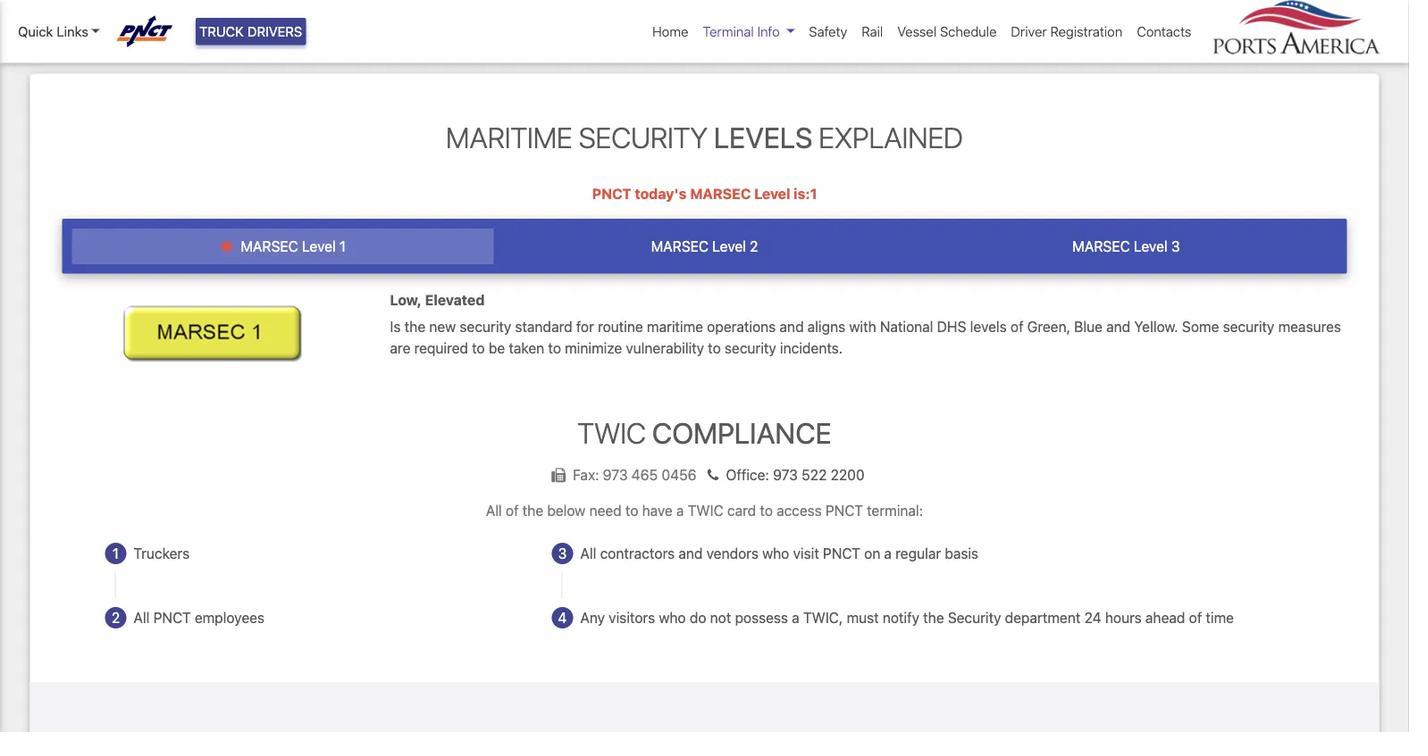 Task type: describe. For each thing, give the bounding box(es) containing it.
schedule
[[940, 24, 997, 39]]

marsec level 2
[[651, 238, 758, 255]]

0 horizontal spatial levels
[[714, 120, 813, 154]]

office: 973 522 2200 link
[[700, 467, 865, 484]]

blue
[[1074, 318, 1103, 335]]

need
[[589, 503, 622, 520]]

on
[[864, 545, 880, 562]]

basis
[[945, 545, 978, 562]]

office: 973 522 2200
[[726, 467, 865, 484]]

1 horizontal spatial home
[[652, 24, 688, 39]]

465
[[632, 467, 658, 484]]

drivers
[[247, 24, 302, 39]]

vulnerability
[[626, 340, 704, 357]]

aligns
[[808, 318, 845, 335]]

for
[[576, 318, 594, 335]]

vessel schedule link
[[890, 14, 1004, 49]]

level for marsec level 3
[[1134, 238, 1167, 255]]

info
[[757, 24, 780, 39]]

0 horizontal spatial security
[[460, 318, 511, 335]]

the inside "is the new security standard for routine maritime operations and aligns with national dhs levels of green, blue and yellow. some security measures are required to be taken to minimize vulnerability to security incidents."
[[405, 318, 425, 335]]

1 vertical spatial of
[[506, 503, 519, 520]]

2 horizontal spatial security
[[948, 610, 1001, 627]]

routine
[[598, 318, 643, 335]]

twic,
[[803, 610, 843, 627]]

green,
[[1027, 318, 1070, 335]]

operations
[[707, 318, 776, 335]]

links
[[57, 24, 88, 39]]

terminal:
[[867, 503, 923, 520]]

any
[[580, 610, 605, 627]]

1 horizontal spatial security
[[725, 340, 776, 357]]

1 horizontal spatial and
[[780, 318, 804, 335]]

dhs
[[937, 318, 966, 335]]

pnct left employees
[[153, 610, 191, 627]]

fax:
[[573, 467, 599, 484]]

maritime security levels explained
[[446, 120, 963, 154]]

visitors
[[609, 610, 655, 627]]

0 vertical spatial a
[[676, 503, 684, 520]]

2 horizontal spatial of
[[1189, 610, 1202, 627]]

maritime
[[446, 120, 573, 154]]

possess
[[735, 610, 788, 627]]

0 vertical spatial twic
[[578, 416, 646, 450]]

2 horizontal spatial and
[[1106, 318, 1130, 335]]

department
[[1005, 610, 1081, 627]]

pnct down 2200
[[826, 503, 863, 520]]

0 horizontal spatial security
[[101, 44, 154, 61]]

any visitors who do not possess a twic, must notify the security department 24 hours ahead of time
[[580, 610, 1234, 627]]

973 for office:
[[773, 467, 798, 484]]

driver
[[1011, 24, 1047, 39]]

all of the below need to have a twic card to access pnct terminal:
[[486, 503, 923, 520]]

minimize
[[565, 340, 622, 357]]

employees
[[195, 610, 265, 627]]

notify
[[883, 610, 919, 627]]

terminal info
[[703, 24, 780, 39]]

all for all contractors and vendors who visit pnct on a regular basis
[[580, 545, 596, 562]]

safety link
[[802, 14, 854, 49]]

2 vertical spatial the
[[923, 610, 944, 627]]

truck drivers link
[[196, 18, 306, 45]]

1 horizontal spatial who
[[762, 545, 789, 562]]

0 horizontal spatial 3
[[558, 545, 567, 562]]

standard
[[515, 318, 572, 335]]

1 vertical spatial 2
[[112, 610, 120, 627]]

all contractors and vendors who visit pnct on a regular basis
[[580, 545, 978, 562]]

quick links link
[[18, 21, 100, 42]]

some
[[1182, 318, 1219, 335]]

truckers
[[134, 545, 190, 562]]

below
[[547, 503, 586, 520]]

elevated
[[425, 292, 485, 309]]

today's
[[635, 185, 687, 202]]

marsec level 3 link
[[915, 229, 1337, 265]]

safety
[[809, 24, 847, 39]]

with
[[849, 318, 876, 335]]

quick
[[18, 24, 53, 39]]

0 horizontal spatial 1
[[113, 545, 119, 562]]

is:1
[[794, 185, 817, 202]]

are
[[390, 340, 410, 357]]

compliance
[[652, 416, 832, 450]]

pnct left on
[[823, 545, 860, 562]]

visit
[[793, 545, 819, 562]]

have
[[642, 503, 673, 520]]

card
[[727, 503, 756, 520]]

contacts
[[1137, 24, 1192, 39]]

is
[[390, 318, 401, 335]]

regular
[[896, 545, 941, 562]]

1 vertical spatial a
[[884, 545, 892, 562]]

level for marsec level 1
[[302, 238, 336, 255]]

truck
[[199, 24, 244, 39]]



Task type: vqa. For each thing, say whether or not it's contained in the screenshot.
standard in the left of the page
yes



Task type: locate. For each thing, give the bounding box(es) containing it.
1 horizontal spatial the
[[522, 503, 543, 520]]

2 horizontal spatial security
[[1223, 318, 1275, 335]]

vendors
[[706, 545, 759, 562]]

who left do
[[659, 610, 686, 627]]

marsec
[[690, 185, 751, 202], [241, 238, 298, 255], [651, 238, 709, 255], [1072, 238, 1130, 255]]

levels
[[714, 120, 813, 154], [970, 318, 1007, 335]]

the right is
[[405, 318, 425, 335]]

2 horizontal spatial all
[[580, 545, 596, 562]]

0 horizontal spatial a
[[676, 503, 684, 520]]

and right blue
[[1106, 318, 1130, 335]]

and up incidents.
[[780, 318, 804, 335]]

2 973 from the left
[[773, 467, 798, 484]]

to left be on the top left of page
[[472, 340, 485, 357]]

registration
[[1050, 24, 1123, 39]]

twic compliance
[[578, 416, 832, 450]]

2 horizontal spatial a
[[884, 545, 892, 562]]

rail link
[[854, 14, 890, 49]]

0 vertical spatial levels
[[714, 120, 813, 154]]

0 horizontal spatial of
[[506, 503, 519, 520]]

0 horizontal spatial twic
[[578, 416, 646, 450]]

973 left 522
[[773, 467, 798, 484]]

do
[[690, 610, 706, 627]]

required
[[414, 340, 468, 357]]

3 up yellow.
[[1171, 238, 1180, 255]]

security
[[460, 318, 511, 335], [1223, 318, 1275, 335], [725, 340, 776, 357]]

0 horizontal spatial all
[[134, 610, 150, 627]]

level for marsec level 2
[[712, 238, 746, 255]]

vessel schedule
[[897, 24, 997, 39]]

quick links
[[18, 24, 88, 39]]

pnct left 'today's'
[[592, 185, 631, 202]]

0 vertical spatial who
[[762, 545, 789, 562]]

the left below
[[522, 503, 543, 520]]

twic left card
[[688, 503, 724, 520]]

security up be on the top left of page
[[460, 318, 511, 335]]

2 left the all pnct employees
[[112, 610, 120, 627]]

2200
[[831, 467, 865, 484]]

rail
[[862, 24, 883, 39]]

973 right 'fax:'
[[603, 467, 628, 484]]

home left terminal
[[652, 24, 688, 39]]

522
[[802, 467, 827, 484]]

a right on
[[884, 545, 892, 562]]

0 vertical spatial all
[[486, 503, 502, 520]]

security down operations
[[725, 340, 776, 357]]

all down need
[[580, 545, 596, 562]]

of left time at bottom
[[1189, 610, 1202, 627]]

low,
[[390, 292, 422, 309]]

4
[[558, 610, 567, 627]]

1 vertical spatial 3
[[558, 545, 567, 562]]

explained
[[819, 120, 963, 154]]

2 vertical spatial security
[[948, 610, 1001, 627]]

the right notify
[[923, 610, 944, 627]]

levels right dhs
[[970, 318, 1007, 335]]

marsec for marsec level 1
[[241, 238, 298, 255]]

0 horizontal spatial who
[[659, 610, 686, 627]]

who
[[762, 545, 789, 562], [659, 610, 686, 627]]

a left "twic,"
[[792, 610, 799, 627]]

is the new security standard for routine maritime operations and aligns with national dhs levels of green, blue and yellow. some security measures are required to be taken to minimize vulnerability to security incidents.
[[390, 318, 1341, 357]]

0 vertical spatial 2
[[750, 238, 758, 255]]

0 vertical spatial security
[[101, 44, 154, 61]]

1 vertical spatial levels
[[970, 318, 1007, 335]]

contractors
[[600, 545, 675, 562]]

office:
[[726, 467, 769, 484]]

marsec level 1
[[237, 238, 346, 255]]

1 horizontal spatial 2
[[750, 238, 758, 255]]

1 horizontal spatial 973
[[773, 467, 798, 484]]

the
[[405, 318, 425, 335], [522, 503, 543, 520], [923, 610, 944, 627]]

1 horizontal spatial of
[[1010, 318, 1024, 335]]

new
[[429, 318, 456, 335]]

1 horizontal spatial twic
[[688, 503, 724, 520]]

973 for fax:
[[603, 467, 628, 484]]

driver registration
[[1011, 24, 1123, 39]]

national
[[880, 318, 933, 335]]

measures
[[1278, 318, 1341, 335]]

marsec for marsec level 3
[[1072, 238, 1130, 255]]

levels inside "is the new security standard for routine maritime operations and aligns with national dhs levels of green, blue and yellow. some security measures are required to be taken to minimize vulnerability to security incidents."
[[970, 318, 1007, 335]]

1 horizontal spatial levels
[[970, 318, 1007, 335]]

pnct today's marsec level is:1
[[592, 185, 817, 202]]

0 horizontal spatial 2
[[112, 610, 120, 627]]

must
[[847, 610, 879, 627]]

of left green,
[[1010, 318, 1024, 335]]

2
[[750, 238, 758, 255], [112, 610, 120, 627]]

1 vertical spatial 1
[[113, 545, 119, 562]]

0 vertical spatial home
[[652, 24, 688, 39]]

to down operations
[[708, 340, 721, 357]]

marsec level 2 link
[[494, 229, 915, 265]]

security right some
[[1223, 318, 1275, 335]]

1 973 from the left
[[603, 467, 628, 484]]

0 vertical spatial of
[[1010, 318, 1024, 335]]

1 horizontal spatial 1
[[339, 238, 346, 255]]

1 horizontal spatial a
[[792, 610, 799, 627]]

0 vertical spatial the
[[405, 318, 425, 335]]

all pnct employees
[[134, 610, 265, 627]]

truck drivers
[[199, 24, 302, 39]]

not
[[710, 610, 731, 627]]

low, elevated
[[390, 292, 485, 309]]

home down quick links link at the left top
[[44, 44, 83, 61]]

2 horizontal spatial the
[[923, 610, 944, 627]]

1 vertical spatial the
[[522, 503, 543, 520]]

ahead
[[1145, 610, 1185, 627]]

1 vertical spatial twic
[[688, 503, 724, 520]]

terminal
[[703, 24, 754, 39]]

yellow.
[[1134, 318, 1178, 335]]

maritime
[[647, 318, 703, 335]]

who left visit
[[762, 545, 789, 562]]

24
[[1084, 610, 1101, 627]]

0 horizontal spatial 973
[[603, 467, 628, 484]]

vessel
[[897, 24, 937, 39]]

3
[[1171, 238, 1180, 255], [558, 545, 567, 562]]

2 vertical spatial a
[[792, 610, 799, 627]]

2 inside marsec level 2 link
[[750, 238, 758, 255]]

1 vertical spatial all
[[580, 545, 596, 562]]

levels up is:1
[[714, 120, 813, 154]]

to
[[472, 340, 485, 357], [548, 340, 561, 357], [708, 340, 721, 357], [625, 503, 638, 520], [760, 503, 773, 520]]

all down truckers
[[134, 610, 150, 627]]

2 down 'pnct today's marsec level is:1'
[[750, 238, 758, 255]]

0 horizontal spatial the
[[405, 318, 425, 335]]

of inside "is the new security standard for routine maritime operations and aligns with national dhs levels of green, blue and yellow. some security measures are required to be taken to minimize vulnerability to security incidents."
[[1010, 318, 1024, 335]]

of left below
[[506, 503, 519, 520]]

1 vertical spatial who
[[659, 610, 686, 627]]

marsec level 3
[[1072, 238, 1180, 255]]

to right card
[[760, 503, 773, 520]]

0 vertical spatial 1
[[339, 238, 346, 255]]

tab list
[[62, 219, 1347, 274]]

all left below
[[486, 503, 502, 520]]

hours
[[1105, 610, 1142, 627]]

incidents.
[[780, 340, 843, 357]]

3 down below
[[558, 545, 567, 562]]

driver registration link
[[1004, 14, 1130, 49]]

marsec for marsec level 2
[[651, 238, 709, 255]]

to down standard
[[548, 340, 561, 357]]

all for all pnct employees
[[134, 610, 150, 627]]

all for all of the below need to have a twic card to access pnct terminal:
[[486, 503, 502, 520]]

fax: 973 465 0456
[[573, 467, 700, 484]]

0 horizontal spatial home
[[44, 44, 83, 61]]

1 vertical spatial security
[[579, 120, 708, 154]]

1 horizontal spatial 3
[[1171, 238, 1180, 255]]

1 horizontal spatial all
[[486, 503, 502, 520]]

1 vertical spatial home
[[44, 44, 83, 61]]

home link
[[645, 14, 696, 49]]

1 horizontal spatial security
[[579, 120, 708, 154]]

2 vertical spatial all
[[134, 610, 150, 627]]

all
[[486, 503, 502, 520], [580, 545, 596, 562], [134, 610, 150, 627]]

marsec level 1 link
[[72, 229, 494, 265]]

level
[[754, 185, 790, 202], [302, 238, 336, 255], [712, 238, 746, 255], [1134, 238, 1167, 255]]

pnct
[[592, 185, 631, 202], [826, 503, 863, 520], [823, 545, 860, 562], [153, 610, 191, 627]]

a right have
[[676, 503, 684, 520]]

0456
[[662, 467, 697, 484]]

to left have
[[625, 503, 638, 520]]

time
[[1206, 610, 1234, 627]]

3 inside tab list
[[1171, 238, 1180, 255]]

access
[[777, 503, 822, 520]]

0 vertical spatial 3
[[1171, 238, 1180, 255]]

and left vendors
[[679, 545, 703, 562]]

be
[[489, 340, 505, 357]]

tab list containing marsec level 1
[[62, 219, 1347, 274]]

contacts link
[[1130, 14, 1199, 49]]

2 vertical spatial of
[[1189, 610, 1202, 627]]

of
[[1010, 318, 1024, 335], [506, 503, 519, 520], [1189, 610, 1202, 627]]

phone image
[[700, 469, 726, 483]]

0 horizontal spatial and
[[679, 545, 703, 562]]

terminal info link
[[696, 14, 802, 49]]

twic up fax: 973 465 0456
[[578, 416, 646, 450]]



